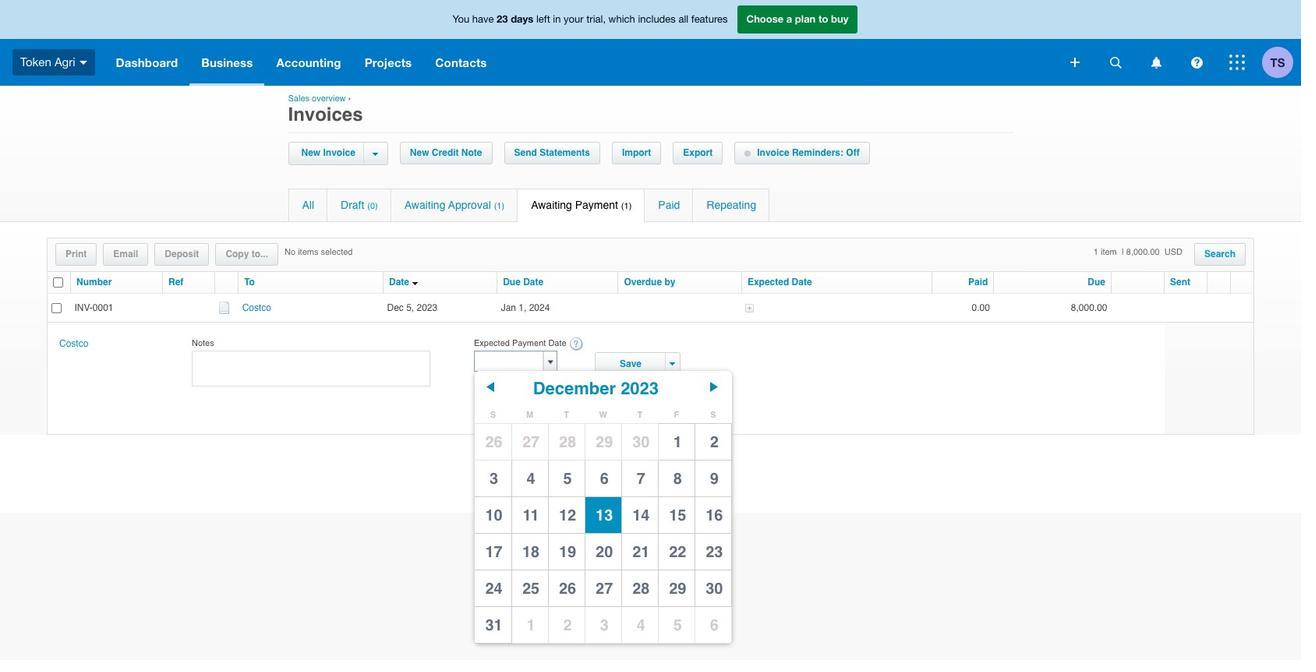 Task type: vqa. For each thing, say whether or not it's contained in the screenshot.
below at right
no



Task type: describe. For each thing, give the bounding box(es) containing it.
paid for right paid link
[[969, 277, 988, 288]]

26 for bottom 26 link
[[559, 580, 577, 598]]

sent link
[[1171, 277, 1191, 288]]

banner containing ts
[[0, 0, 1302, 86]]

0 vertical spatial 29 link
[[585, 424, 621, 460]]

7
[[637, 470, 646, 488]]

0 horizontal spatial 5
[[564, 470, 572, 488]]

to
[[244, 277, 255, 288]]

1 vertical spatial 26 link
[[549, 571, 585, 607]]

draft
[[341, 199, 365, 211]]

token agri button
[[0, 39, 104, 86]]

31 link
[[475, 608, 511, 644]]

projects
[[365, 55, 412, 69]]

10 link
[[475, 498, 511, 534]]

1 t from the left
[[564, 410, 569, 420]]

credit
[[432, 147, 459, 158]]

1 horizontal spatial 4 link
[[622, 608, 658, 644]]

w
[[599, 410, 607, 420]]

0 horizontal spatial 3 link
[[475, 461, 511, 497]]

selected
[[321, 247, 353, 257]]

0 horizontal spatial 30 link
[[622, 424, 658, 460]]

29 for the top 29 link
[[596, 434, 613, 452]]

(1) for awaiting approval
[[494, 201, 505, 211]]

0 horizontal spatial 26 link
[[475, 424, 511, 460]]

import link
[[613, 143, 661, 164]]

0 horizontal spatial 4
[[527, 470, 535, 488]]

send
[[514, 147, 537, 158]]

30 for bottommost 30 link
[[706, 580, 723, 598]]

0 horizontal spatial 4 link
[[512, 461, 548, 497]]

cancel link
[[478, 400, 542, 423]]

a
[[787, 13, 793, 25]]

overdue
[[624, 277, 662, 288]]

13 link
[[585, 498, 621, 534]]

due link
[[1088, 277, 1106, 288]]

projects button
[[353, 39, 424, 86]]

1 horizontal spatial 29 link
[[659, 571, 695, 607]]

contacts button
[[424, 39, 499, 86]]

(1) for awaiting payment
[[621, 201, 632, 211]]

includes
[[638, 13, 676, 25]]

due for due link
[[1088, 277, 1106, 288]]

2 vertical spatial 1
[[527, 617, 535, 635]]

in
[[553, 13, 561, 25]]

import
[[622, 147, 651, 158]]

22
[[669, 544, 687, 562]]

date link
[[389, 277, 409, 288]]

15
[[669, 507, 687, 525]]

awaiting for awaiting payment
[[531, 199, 572, 211]]

days
[[511, 13, 534, 25]]

0 vertical spatial 28 link
[[549, 424, 585, 460]]

due date
[[503, 277, 544, 288]]

notes
[[192, 339, 214, 349]]

copy to... link
[[216, 244, 278, 265]]

10
[[485, 507, 503, 525]]

inv-
[[74, 302, 93, 313]]

1 horizontal spatial 1
[[674, 434, 682, 452]]

repeating link
[[694, 190, 770, 221]]

8
[[674, 470, 682, 488]]

23 inside banner
[[497, 13, 508, 25]]

search link
[[1196, 244, 1245, 265]]

0 vertical spatial 3
[[490, 470, 498, 488]]

business button
[[190, 39, 265, 86]]

0 vertical spatial 27 link
[[512, 424, 548, 460]]

0 horizontal spatial 2 link
[[549, 608, 585, 644]]

18 link
[[512, 534, 548, 570]]

0 vertical spatial 5 link
[[549, 461, 585, 497]]

accounting
[[276, 55, 341, 69]]

15 link
[[659, 498, 695, 534]]

1 horizontal spatial 28 link
[[622, 571, 658, 607]]

expected for expected payment date
[[474, 339, 510, 349]]

dec
[[387, 302, 404, 313]]

svg image inside token agri popup button
[[79, 61, 87, 65]]

0 vertical spatial 2 link
[[696, 424, 731, 460]]

due date link
[[503, 277, 544, 288]]

1 horizontal spatial 2
[[710, 434, 719, 452]]

0 vertical spatial 1 link
[[659, 424, 695, 460]]

1 horizontal spatial costco
[[242, 302, 271, 313]]

19 link
[[549, 534, 585, 570]]

invoices
[[288, 104, 363, 126]]

no
[[285, 247, 296, 257]]

invoice reminders:                                  off link
[[736, 143, 869, 164]]

1 horizontal spatial 6 link
[[696, 608, 731, 644]]

28 for the rightmost 28 link
[[633, 580, 650, 598]]

awaiting for awaiting approval
[[405, 199, 446, 211]]

27 for bottom the 27 'link'
[[596, 580, 613, 598]]

plan
[[795, 13, 816, 25]]

1 vertical spatial 6
[[710, 617, 719, 635]]

agri
[[55, 55, 75, 68]]

sales overview › invoices
[[288, 94, 363, 126]]

1 horizontal spatial 3 link
[[585, 608, 621, 644]]

18
[[522, 544, 540, 562]]

inv-0001
[[74, 302, 114, 313]]

0 horizontal spatial svg image
[[1071, 58, 1080, 67]]

email link
[[104, 244, 148, 265]]

25 link
[[512, 571, 548, 607]]

0 vertical spatial 6
[[600, 470, 609, 488]]

approval
[[448, 199, 491, 211]]

17
[[485, 544, 503, 562]]

invoice inside invoice reminders:                                  off link
[[757, 147, 790, 158]]

december 2023 button
[[531, 379, 659, 399]]

11 link
[[512, 498, 548, 534]]

27 for top the 27 'link'
[[522, 434, 540, 452]]

1 horizontal spatial paid link
[[969, 277, 988, 288]]

0 horizontal spatial 2
[[564, 617, 572, 635]]

december 2023
[[533, 379, 659, 399]]

token
[[20, 55, 51, 68]]

1 vertical spatial 3
[[600, 617, 609, 635]]

1 vertical spatial 1 link
[[512, 608, 548, 644]]

Notes text field
[[192, 351, 430, 387]]

new invoice link
[[298, 143, 363, 164]]

21
[[633, 544, 650, 562]]

export link
[[674, 143, 722, 164]]

22 link
[[659, 534, 695, 570]]

12
[[559, 507, 577, 525]]

reminders:
[[792, 147, 844, 158]]

awaiting payment (1)
[[531, 199, 632, 211]]

payment for expected
[[512, 339, 546, 349]]

0 vertical spatial 2023
[[417, 302, 438, 313]]

1 vertical spatial 5 link
[[659, 608, 695, 644]]

20
[[596, 544, 613, 562]]

new for new invoice
[[301, 147, 321, 158]]

7 link
[[622, 461, 658, 497]]

save
[[620, 359, 642, 370]]

0.00
[[972, 302, 990, 313]]

send statements link
[[505, 143, 600, 164]]

2 t from the left
[[637, 410, 643, 420]]

ref
[[168, 277, 184, 288]]

29 for right 29 link
[[669, 580, 687, 598]]

0 vertical spatial 6 link
[[585, 461, 621, 497]]

expected for expected date
[[748, 277, 789, 288]]



Task type: locate. For each thing, give the bounding box(es) containing it.
invoice inside the 'new invoice' link
[[323, 147, 356, 158]]

payment down jan 1, 2024
[[512, 339, 546, 349]]

0 horizontal spatial (1)
[[494, 201, 505, 211]]

29 link
[[585, 424, 621, 460], [659, 571, 695, 607]]

6 down 23 link
[[710, 617, 719, 635]]

27
[[522, 434, 540, 452], [596, 580, 613, 598]]

1,
[[519, 302, 527, 313]]

0 vertical spatial costco link
[[242, 302, 271, 313]]

costco link down inv- on the top left of the page
[[59, 339, 88, 350]]

26 down 19
[[559, 580, 577, 598]]

5,
[[406, 302, 414, 313]]

0 vertical spatial 1
[[1094, 247, 1099, 257]]

draft (0)
[[341, 199, 378, 211]]

5 down 22
[[674, 617, 682, 635]]

1 awaiting from the left
[[405, 199, 446, 211]]

1 vertical spatial 30
[[706, 580, 723, 598]]

26 for leftmost 26 link
[[485, 434, 503, 452]]

repeating
[[707, 199, 757, 211]]

all
[[302, 199, 314, 211]]

new for new credit note
[[410, 147, 429, 158]]

0 horizontal spatial 2023
[[417, 302, 438, 313]]

1 vertical spatial 28
[[633, 580, 650, 598]]

23 right the have
[[497, 13, 508, 25]]

you
[[453, 13, 470, 25]]

2023 right 5, in the left top of the page
[[417, 302, 438, 313]]

overdue by link
[[624, 277, 676, 288]]

1 vertical spatial costco
[[59, 339, 88, 350]]

paid link up 0.00
[[969, 277, 988, 288]]

t down december at the left bottom of page
[[564, 410, 569, 420]]

26 link right the 25
[[549, 571, 585, 607]]

5 link up 12 link
[[549, 461, 585, 497]]

1 link right the '31'
[[512, 608, 548, 644]]

due up jan
[[503, 277, 521, 288]]

26 down cancel link
[[485, 434, 503, 452]]

expected date
[[748, 277, 812, 288]]

4 down 21
[[637, 617, 646, 635]]

28 for top 28 link
[[559, 434, 577, 452]]

1 vertical spatial paid
[[969, 277, 988, 288]]

4 up 11 link
[[527, 470, 535, 488]]

0 horizontal spatial 27
[[522, 434, 540, 452]]

0 horizontal spatial 1
[[527, 617, 535, 635]]

1 horizontal spatial 6
[[710, 617, 719, 635]]

features
[[692, 13, 728, 25]]

1 (1) from the left
[[494, 201, 505, 211]]

business
[[201, 55, 253, 69]]

all
[[679, 13, 689, 25]]

invoice down invoices
[[323, 147, 356, 158]]

payment for awaiting
[[575, 199, 618, 211]]

4 link down 21
[[622, 608, 658, 644]]

1 horizontal spatial costco link
[[242, 302, 271, 313]]

1 vertical spatial paid link
[[969, 277, 988, 288]]

1 vertical spatial 5
[[674, 617, 682, 635]]

0 vertical spatial 26
[[485, 434, 503, 452]]

2023 down save link
[[621, 379, 659, 399]]

6 link
[[585, 461, 621, 497], [696, 608, 731, 644]]

0 vertical spatial 3 link
[[475, 461, 511, 497]]

20 link
[[585, 534, 621, 570]]

1 down 'f'
[[674, 434, 682, 452]]

paid up 0.00
[[969, 277, 988, 288]]

1 down the 25
[[527, 617, 535, 635]]

2
[[710, 434, 719, 452], [564, 617, 572, 635]]

item
[[1101, 247, 1117, 257]]

0 horizontal spatial 23
[[497, 13, 508, 25]]

1 horizontal spatial 5
[[674, 617, 682, 635]]

0 horizontal spatial awaiting
[[405, 199, 446, 211]]

print
[[66, 249, 87, 260]]

svg image
[[1230, 55, 1245, 70], [1110, 57, 1122, 68], [1151, 57, 1162, 68], [79, 61, 87, 65]]

export
[[683, 147, 713, 158]]

print link
[[56, 244, 96, 265]]

30 down 23 link
[[706, 580, 723, 598]]

1 horizontal spatial 4
[[637, 617, 646, 635]]

0 horizontal spatial expected
[[474, 339, 510, 349]]

deposit
[[165, 249, 199, 260]]

9
[[710, 470, 719, 488]]

2 down 19
[[564, 617, 572, 635]]

1 horizontal spatial 3
[[600, 617, 609, 635]]

0001
[[93, 302, 114, 313]]

0 vertical spatial 4 link
[[512, 461, 548, 497]]

4 link up 11 link
[[512, 461, 548, 497]]

21 link
[[622, 534, 658, 570]]

0 horizontal spatial 3
[[490, 470, 498, 488]]

f
[[674, 410, 679, 420]]

1 vertical spatial 28 link
[[622, 571, 658, 607]]

costco link
[[242, 302, 271, 313], [59, 339, 88, 350]]

1 horizontal spatial 23
[[706, 544, 723, 562]]

due up 8,000.00 on the right of page
[[1088, 277, 1106, 288]]

due inside due date link
[[503, 277, 521, 288]]

28 link down 21
[[622, 571, 658, 607]]

choose a plan to buy
[[747, 13, 849, 25]]

1 horizontal spatial 30
[[706, 580, 723, 598]]

0 horizontal spatial invoice
[[323, 147, 356, 158]]

(0)
[[368, 201, 378, 211]]

0 horizontal spatial costco
[[59, 339, 88, 350]]

0 horizontal spatial new
[[301, 147, 321, 158]]

4 link
[[512, 461, 548, 497], [622, 608, 658, 644]]

29 down 22
[[669, 580, 687, 598]]

0 vertical spatial 28
[[559, 434, 577, 452]]

28 link down december at the left bottom of page
[[549, 424, 585, 460]]

m
[[526, 410, 534, 420]]

27 down m
[[522, 434, 540, 452]]

1 horizontal spatial 30 link
[[696, 571, 731, 607]]

1 vertical spatial 4
[[637, 617, 646, 635]]

paid for the top paid link
[[658, 199, 680, 211]]

dec 5, 2023
[[387, 302, 438, 313]]

6 link down 23 link
[[696, 608, 731, 644]]

to
[[819, 13, 829, 25]]

28 down 21
[[633, 580, 650, 598]]

1 vertical spatial 27 link
[[585, 571, 621, 607]]

1 invoice from the left
[[323, 147, 356, 158]]

29 link down w at the bottom
[[585, 424, 621, 460]]

1
[[1094, 247, 1099, 257], [674, 434, 682, 452], [527, 617, 535, 635]]

0 vertical spatial 26 link
[[475, 424, 511, 460]]

1 vertical spatial expected
[[474, 339, 510, 349]]

3 link down 20
[[585, 608, 621, 644]]

27 down 20
[[596, 580, 613, 598]]

by
[[665, 277, 676, 288]]

24
[[485, 580, 503, 598]]

1 item                          | 8,000.00                              usd
[[1094, 247, 1183, 257]]

no items selected
[[285, 247, 353, 257]]

1 horizontal spatial due
[[1088, 277, 1106, 288]]

8,000.00
[[1071, 302, 1108, 313]]

1 vertical spatial 29
[[669, 580, 687, 598]]

2023 inside button
[[621, 379, 659, 399]]

2023
[[417, 302, 438, 313], [621, 379, 659, 399]]

number
[[76, 277, 112, 288]]

29 down w at the bottom
[[596, 434, 613, 452]]

1 vertical spatial 3 link
[[585, 608, 621, 644]]

paid down export link
[[658, 199, 680, 211]]

29 link down 22
[[659, 571, 695, 607]]

0 horizontal spatial t
[[564, 410, 569, 420]]

which
[[609, 13, 635, 25]]

svg image
[[1191, 57, 1203, 68], [1071, 58, 1080, 67]]

buy
[[831, 13, 849, 25]]

1 horizontal spatial new
[[410, 147, 429, 158]]

1 vertical spatial 6 link
[[696, 608, 731, 644]]

1 horizontal spatial 27 link
[[585, 571, 621, 607]]

12 link
[[549, 498, 585, 534]]

email
[[113, 249, 138, 260]]

3
[[490, 470, 498, 488], [600, 617, 609, 635]]

awaiting down send statements link
[[531, 199, 572, 211]]

30
[[633, 434, 650, 452], [706, 580, 723, 598]]

1 vertical spatial 23
[[706, 544, 723, 562]]

1 horizontal spatial 2023
[[621, 379, 659, 399]]

0 horizontal spatial 6
[[600, 470, 609, 488]]

27 link down 20
[[585, 571, 621, 607]]

0 horizontal spatial 29
[[596, 434, 613, 452]]

0 horizontal spatial costco link
[[59, 339, 88, 350]]

19
[[559, 544, 577, 562]]

0 horizontal spatial s
[[490, 410, 496, 420]]

1 horizontal spatial s
[[711, 410, 716, 420]]

0 vertical spatial paid
[[658, 199, 680, 211]]

25
[[522, 580, 540, 598]]

dashboard link
[[104, 39, 190, 86]]

0 horizontal spatial 27 link
[[512, 424, 548, 460]]

awaiting approval (1)
[[405, 199, 505, 211]]

new inside "link"
[[410, 147, 429, 158]]

1 due from the left
[[503, 277, 521, 288]]

december
[[533, 379, 616, 399]]

29
[[596, 434, 613, 452], [669, 580, 687, 598]]

expected payment date
[[474, 339, 567, 349]]

30 link down 23 link
[[696, 571, 731, 607]]

0 horizontal spatial 1 link
[[512, 608, 548, 644]]

›
[[348, 94, 351, 104]]

30 for the leftmost 30 link
[[633, 434, 650, 452]]

0 horizontal spatial paid link
[[645, 190, 693, 221]]

5 link down 22
[[659, 608, 695, 644]]

3 up 10 link
[[490, 470, 498, 488]]

3 down 20
[[600, 617, 609, 635]]

5 up 12 link
[[564, 470, 572, 488]]

1 horizontal spatial 2 link
[[696, 424, 731, 460]]

1 horizontal spatial paid
[[969, 277, 988, 288]]

1 vertical spatial 27
[[596, 580, 613, 598]]

1 vertical spatial 1
[[674, 434, 682, 452]]

date
[[389, 277, 409, 288], [523, 277, 544, 288], [792, 277, 812, 288], [549, 339, 567, 349]]

costco down inv- on the top left of the page
[[59, 339, 88, 350]]

costco down to link
[[242, 302, 271, 313]]

23 down '16' on the right bottom
[[706, 544, 723, 562]]

2 up 9 link
[[710, 434, 719, 452]]

5
[[564, 470, 572, 488], [674, 617, 682, 635]]

24 link
[[475, 571, 511, 607]]

1 vertical spatial 30 link
[[696, 571, 731, 607]]

paid
[[658, 199, 680, 211], [969, 277, 988, 288]]

2 link up 9 link
[[696, 424, 731, 460]]

0 vertical spatial 5
[[564, 470, 572, 488]]

26 link down cancel link
[[475, 424, 511, 460]]

11
[[523, 507, 539, 525]]

left
[[536, 13, 550, 25]]

0 vertical spatial 4
[[527, 470, 535, 488]]

0 vertical spatial 30 link
[[622, 424, 658, 460]]

0 vertical spatial 30
[[633, 434, 650, 452]]

2 link right the '31'
[[549, 608, 585, 644]]

1 left item
[[1094, 247, 1099, 257]]

new credit note
[[410, 147, 482, 158]]

paid link down export link
[[645, 190, 693, 221]]

new left credit
[[410, 147, 429, 158]]

28 down december at the left bottom of page
[[559, 434, 577, 452]]

14 link
[[622, 498, 658, 534]]

0 vertical spatial payment
[[575, 199, 618, 211]]

26 link
[[475, 424, 511, 460], [549, 571, 585, 607]]

6 link up 13 link
[[585, 461, 621, 497]]

to link
[[244, 277, 255, 288]]

jan 1, 2024
[[501, 302, 555, 313]]

2 s from the left
[[711, 410, 716, 420]]

2 (1) from the left
[[621, 201, 632, 211]]

1 new from the left
[[301, 147, 321, 158]]

1 vertical spatial payment
[[512, 339, 546, 349]]

0 vertical spatial paid link
[[645, 190, 693, 221]]

1 link down 'f'
[[659, 424, 695, 460]]

None checkbox
[[51, 303, 62, 313]]

1 vertical spatial 2023
[[621, 379, 659, 399]]

t left 'f'
[[637, 410, 643, 420]]

0 vertical spatial 27
[[522, 434, 540, 452]]

1 horizontal spatial svg image
[[1191, 57, 1203, 68]]

None checkbox
[[53, 278, 63, 288]]

30 link up 7 link
[[622, 424, 658, 460]]

paid inside paid link
[[658, 199, 680, 211]]

s right 'f'
[[711, 410, 716, 420]]

sent
[[1171, 277, 1191, 288]]

None text field
[[475, 352, 543, 371]]

number link
[[76, 277, 112, 288]]

s left m
[[490, 410, 496, 420]]

0 horizontal spatial payment
[[512, 339, 546, 349]]

31
[[485, 617, 503, 635]]

2 due from the left
[[1088, 277, 1106, 288]]

(1) inside the awaiting payment (1)
[[621, 201, 632, 211]]

1 vertical spatial costco link
[[59, 339, 88, 350]]

2 new from the left
[[410, 147, 429, 158]]

2 awaiting from the left
[[531, 199, 572, 211]]

27 link down m
[[512, 424, 548, 460]]

awaiting left approval
[[405, 199, 446, 211]]

dashboard
[[116, 55, 178, 69]]

1 horizontal spatial 29
[[669, 580, 687, 598]]

0 horizontal spatial 28
[[559, 434, 577, 452]]

invoice left reminders:
[[757, 147, 790, 158]]

costco link down to link
[[242, 302, 271, 313]]

0 horizontal spatial paid
[[658, 199, 680, 211]]

expected inside "expected date" link
[[748, 277, 789, 288]]

1 horizontal spatial 26 link
[[549, 571, 585, 607]]

6 left 7 link
[[600, 470, 609, 488]]

overview
[[312, 94, 346, 104]]

(1)
[[494, 201, 505, 211], [621, 201, 632, 211]]

0 horizontal spatial 5 link
[[549, 461, 585, 497]]

payment down statements
[[575, 199, 618, 211]]

1 s from the left
[[490, 410, 496, 420]]

1 horizontal spatial 5 link
[[659, 608, 695, 644]]

note
[[462, 147, 482, 158]]

14
[[633, 507, 650, 525]]

3 link up 10 link
[[475, 461, 511, 497]]

9 link
[[696, 461, 731, 497]]

1 vertical spatial 2 link
[[549, 608, 585, 644]]

due
[[503, 277, 521, 288], [1088, 277, 1106, 288]]

30 up 7 link
[[633, 434, 650, 452]]

due for due date
[[503, 277, 521, 288]]

16
[[706, 507, 723, 525]]

2 invoice from the left
[[757, 147, 790, 158]]

save link
[[604, 353, 665, 375]]

(1) inside awaiting approval (1)
[[494, 201, 505, 211]]

0 vertical spatial costco
[[242, 302, 271, 313]]

sales overview link
[[288, 94, 346, 104]]

banner
[[0, 0, 1302, 86]]

(1) down import link
[[621, 201, 632, 211]]

deposit link
[[155, 244, 209, 265]]

(1) right approval
[[494, 201, 505, 211]]

trial,
[[587, 13, 606, 25]]

new down invoices
[[301, 147, 321, 158]]

1 vertical spatial 29 link
[[659, 571, 695, 607]]

0 vertical spatial 23
[[497, 13, 508, 25]]



